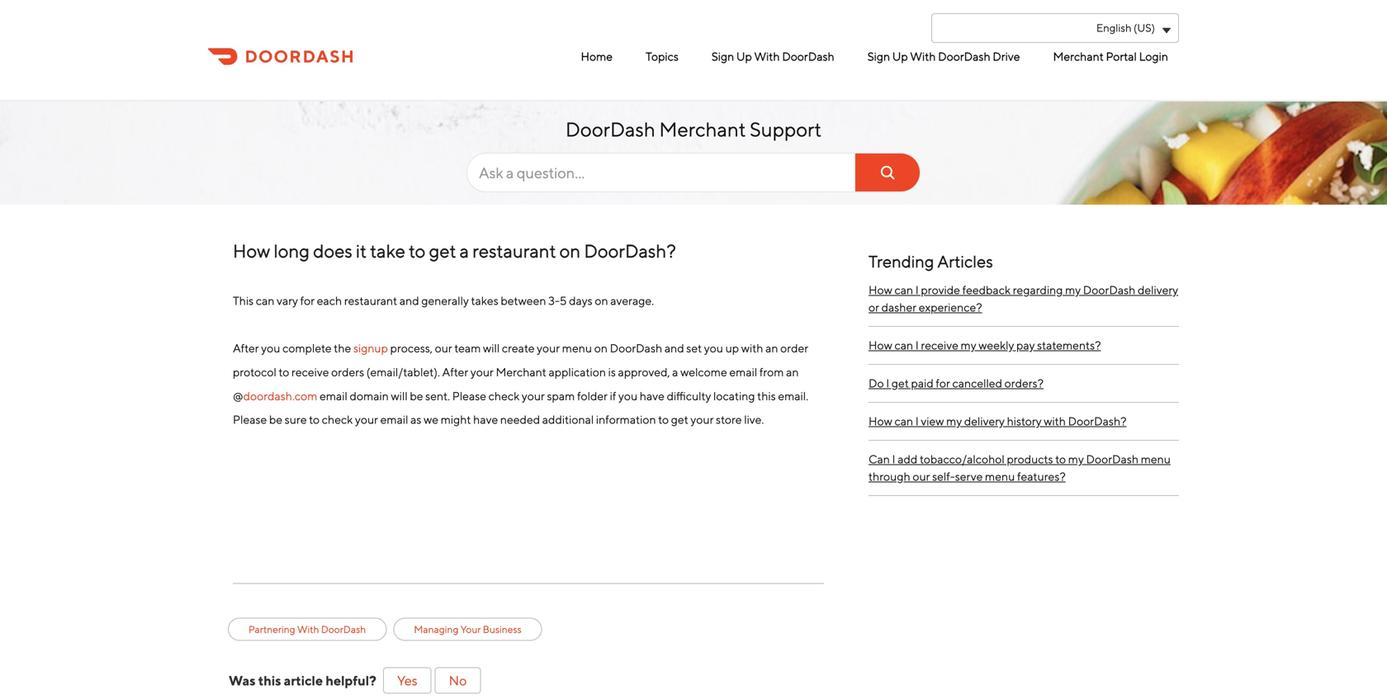 Task type: vqa. For each thing, say whether or not it's contained in the screenshot.
the 'Can I add tobacco/alcohol products to my DoorDash menu through our self-serve menu features?' link
yes



Task type: locate. For each thing, give the bounding box(es) containing it.
to
[[409, 240, 426, 262], [279, 366, 289, 379], [309, 413, 320, 427], [659, 413, 669, 427], [1056, 453, 1067, 466]]

a up 'difficulty'
[[673, 366, 679, 379]]

sign
[[712, 50, 735, 63], [868, 50, 891, 63]]

on up application
[[595, 342, 608, 355]]

doordash? up average.
[[584, 240, 676, 262]]

1 horizontal spatial for
[[936, 377, 951, 390]]

on up 5 on the top
[[560, 240, 581, 262]]

be left sure
[[269, 413, 283, 427]]

doordash right products
[[1087, 453, 1139, 466]]

can inside how can i receive my weekly pay statements? link
[[895, 339, 914, 352]]

1 vertical spatial be
[[269, 413, 283, 427]]

receive down after you complete the signup
[[292, 366, 329, 379]]

to right take
[[409, 240, 426, 262]]

0 horizontal spatial will
[[391, 389, 408, 403]]

1 vertical spatial doordash?
[[1069, 415, 1127, 428]]

0 vertical spatial delivery
[[1138, 283, 1179, 297]]

information
[[596, 413, 656, 427]]

doordash up support
[[783, 50, 835, 63]]

2 vertical spatial get
[[671, 413, 689, 427]]

additional
[[543, 413, 594, 427]]

a inside process, our team will create your menu on doordash and set you up with an order protocol to receive orders (email/tablet). after your merchant application is approved, a welcome email from an @
[[673, 366, 679, 379]]

with inside "link"
[[1044, 415, 1066, 428]]

0 vertical spatial check
[[489, 389, 520, 403]]

2 vertical spatial email
[[381, 413, 408, 427]]

to inside process, our team will create your menu on doordash and set you up with an order protocol to receive orders (email/tablet). after your merchant application is approved, a welcome email from an @
[[279, 366, 289, 379]]

0 vertical spatial on
[[560, 240, 581, 262]]

1 horizontal spatial menu
[[986, 470, 1016, 484]]

3-
[[549, 294, 560, 308]]

i right do
[[887, 377, 890, 390]]

vary
[[277, 294, 298, 308]]

doordash inside how can i provide feedback regarding my doordash delivery or dasher experience?
[[1084, 283, 1136, 297]]

2 horizontal spatial you
[[705, 342, 724, 355]]

get
[[429, 240, 456, 262], [892, 377, 909, 390], [671, 413, 689, 427]]

1 vertical spatial restaurant
[[344, 294, 398, 308]]

0 vertical spatial this
[[758, 389, 776, 403]]

1 sign from the left
[[712, 50, 735, 63]]

restaurant up between
[[473, 240, 556, 262]]

merchant help home image
[[208, 46, 353, 67]]

how up do
[[869, 339, 893, 352]]

0 horizontal spatial restaurant
[[344, 294, 398, 308]]

1 horizontal spatial please
[[452, 389, 487, 403]]

0 horizontal spatial receive
[[292, 366, 329, 379]]

menu
[[463, 43, 1173, 70]]

1 vertical spatial check
[[322, 413, 353, 427]]

1 horizontal spatial receive
[[921, 339, 959, 352]]

with
[[755, 50, 780, 63], [911, 50, 936, 63], [742, 342, 764, 355], [1044, 415, 1066, 428]]

on right days
[[595, 294, 609, 308]]

0 horizontal spatial be
[[269, 413, 283, 427]]

1 vertical spatial a
[[673, 366, 679, 379]]

please down the @
[[233, 413, 267, 427]]

0 vertical spatial have
[[640, 389, 665, 403]]

0 horizontal spatial get
[[429, 240, 456, 262]]

and
[[400, 294, 419, 308], [665, 342, 685, 355]]

doordash? right history
[[1069, 415, 1127, 428]]

2 sign from the left
[[868, 50, 891, 63]]

a
[[460, 240, 469, 262], [673, 366, 679, 379]]

1 horizontal spatial you
[[619, 389, 638, 403]]

doordash up approved,
[[610, 342, 663, 355]]

0 vertical spatial for
[[300, 294, 315, 308]]

check up needed
[[489, 389, 520, 403]]

statements?
[[1038, 339, 1102, 352]]

doordash.com link
[[243, 389, 318, 403]]

1 vertical spatial delivery
[[965, 415, 1005, 428]]

1 vertical spatial for
[[936, 377, 951, 390]]

1 vertical spatial menu
[[1141, 453, 1171, 466]]

to up doordash.com "link"
[[279, 366, 289, 379]]

how can i receive my weekly pay statements? link
[[869, 327, 1180, 365]]

can left "view"
[[895, 415, 914, 428]]

can inside how can i view my delivery history with doordash? "link"
[[895, 415, 914, 428]]

how for how can i provide feedback regarding my doordash delivery or dasher experience?
[[869, 283, 893, 297]]

1 horizontal spatial our
[[913, 470, 931, 484]]

up for sign up with doordash
[[737, 50, 752, 63]]

0 horizontal spatial delivery
[[965, 415, 1005, 428]]

2 horizontal spatial merchant
[[1054, 50, 1104, 63]]

this right was
[[258, 673, 281, 689]]

0 vertical spatial please
[[452, 389, 487, 403]]

to down 'difficulty'
[[659, 413, 669, 427]]

be
[[410, 389, 423, 403], [269, 413, 283, 427]]

days
[[569, 294, 593, 308]]

how can i provide feedback regarding my doordash delivery or dasher experience?
[[869, 283, 1179, 314]]

i left add
[[893, 453, 896, 466]]

i left provide
[[916, 283, 919, 297]]

might
[[441, 413, 471, 427]]

i inside how can i provide feedback regarding my doordash delivery or dasher experience?
[[916, 283, 919, 297]]

0 horizontal spatial sign
[[712, 50, 735, 63]]

signup link
[[354, 342, 388, 355]]

on inside process, our team will create your menu on doordash and set you up with an order protocol to receive orders (email/tablet). after your merchant application is approved, a welcome email from an @
[[595, 342, 608, 355]]

1 horizontal spatial sign
[[868, 50, 891, 63]]

1 horizontal spatial have
[[640, 389, 665, 403]]

articles
[[938, 252, 994, 271]]

this inside email domain will be sent. please check your spam folder if you have difficulty locating this email. please be sure to check your email as we might have needed additional information to get your store live.
[[758, 389, 776, 403]]

1 horizontal spatial this
[[758, 389, 776, 403]]

1 horizontal spatial restaurant
[[473, 240, 556, 262]]

an
[[766, 342, 779, 355], [787, 366, 799, 379]]

2 horizontal spatial menu
[[1141, 453, 1171, 466]]

1 vertical spatial our
[[913, 470, 931, 484]]

how for how can i view my delivery history with doordash?
[[869, 415, 893, 428]]

doordash?
[[584, 240, 676, 262], [1069, 415, 1127, 428]]

1 horizontal spatial be
[[410, 389, 423, 403]]

1 horizontal spatial and
[[665, 342, 685, 355]]

cancelled
[[953, 377, 1003, 390]]

1 vertical spatial get
[[892, 377, 909, 390]]

will inside process, our team will create your menu on doordash and set you up with an order protocol to receive orders (email/tablet). after your merchant application is approved, a welcome email from an @
[[483, 342, 500, 355]]

have
[[640, 389, 665, 403], [473, 413, 498, 427]]

doordash inside partnering with doordash "link"
[[321, 624, 366, 636]]

Ask a question... text field
[[467, 153, 921, 192]]

0 vertical spatial email
[[730, 366, 758, 379]]

doordash up statements?
[[1084, 283, 1136, 297]]

menu
[[562, 342, 592, 355], [1141, 453, 1171, 466], [986, 470, 1016, 484]]

how left long
[[233, 240, 270, 262]]

the
[[334, 342, 351, 355]]

1 horizontal spatial will
[[483, 342, 500, 355]]

have right might
[[473, 413, 498, 427]]

1 vertical spatial will
[[391, 389, 408, 403]]

0 vertical spatial our
[[435, 342, 453, 355]]

how can i receive my weekly pay statements?
[[869, 339, 1102, 352]]

for right vary
[[300, 294, 315, 308]]

2 horizontal spatial get
[[892, 377, 909, 390]]

get left paid
[[892, 377, 909, 390]]

delivery inside "link"
[[965, 415, 1005, 428]]

you right if
[[619, 389, 638, 403]]

0 horizontal spatial an
[[766, 342, 779, 355]]

please
[[452, 389, 487, 403], [233, 413, 267, 427]]

can for for
[[256, 294, 275, 308]]

and inside process, our team will create your menu on doordash and set you up with an order protocol to receive orders (email/tablet). after your merchant application is approved, a welcome email from an @
[[665, 342, 685, 355]]

1 vertical spatial an
[[787, 366, 799, 379]]

can for provide
[[895, 283, 914, 297]]

you right after
[[261, 342, 280, 355]]

doordash inside process, our team will create your menu on doordash and set you up with an order protocol to receive orders (email/tablet). after your merchant application is approved, a welcome email from an @
[[610, 342, 663, 355]]

for right paid
[[936, 377, 951, 390]]

and left set
[[665, 342, 685, 355]]

merchant portal login
[[1054, 50, 1169, 63]]

have down approved,
[[640, 389, 665, 403]]

sign for sign up with doordash
[[712, 50, 735, 63]]

english
[[1097, 21, 1132, 34]]

delivery
[[1138, 283, 1179, 297], [965, 415, 1005, 428]]

1 vertical spatial and
[[665, 342, 685, 355]]

a up generally
[[460, 240, 469, 262]]

1 vertical spatial merchant
[[660, 118, 746, 141]]

restaurant
[[473, 240, 556, 262], [344, 294, 398, 308]]

receive
[[921, 339, 959, 352], [292, 366, 329, 379]]

english (us)
[[1097, 21, 1156, 34]]

0 horizontal spatial check
[[322, 413, 353, 427]]

can for receive
[[895, 339, 914, 352]]

or
[[869, 301, 880, 314]]

restaurant right each
[[344, 294, 398, 308]]

my right products
[[1069, 453, 1085, 466]]

0 horizontal spatial our
[[435, 342, 453, 355]]

you right set
[[705, 342, 724, 355]]

orders
[[331, 366, 364, 379]]

you inside email domain will be sent. please check your spam folder if you have difficulty locating this email. please be sure to check your email as we might have needed additional information to get your store live.
[[619, 389, 638, 403]]

domain
[[350, 389, 389, 403]]

to right sure
[[309, 413, 320, 427]]

you for email.
[[619, 389, 638, 403]]

sent.
[[426, 389, 450, 403]]

this down the from
[[758, 389, 776, 403]]

0 horizontal spatial have
[[473, 413, 498, 427]]

with
[[297, 624, 319, 636]]

1 horizontal spatial merchant
[[660, 118, 746, 141]]

Preferred Language, English (US) button
[[932, 13, 1180, 43]]

on
[[560, 240, 581, 262], [595, 294, 609, 308], [595, 342, 608, 355]]

your right create on the left
[[537, 342, 560, 355]]

sign up with doordash drive
[[868, 50, 1021, 63]]

0 horizontal spatial please
[[233, 413, 267, 427]]

business
[[483, 624, 522, 636]]

merchant down preferred language, english (us) button
[[1054, 50, 1104, 63]]

email
[[730, 366, 758, 379], [320, 389, 348, 403], [381, 413, 408, 427]]

serve
[[956, 470, 983, 484]]

merchant portal login link
[[1050, 43, 1173, 70]]

my right "view"
[[947, 415, 963, 428]]

managing
[[414, 624, 459, 636]]

merchant up ask a question... text field
[[660, 118, 746, 141]]

0 vertical spatial get
[[429, 240, 456, 262]]

0 horizontal spatial this
[[258, 673, 281, 689]]

1 vertical spatial email
[[320, 389, 348, 403]]

you
[[261, 342, 280, 355], [705, 342, 724, 355], [619, 389, 638, 403]]

how up "or"
[[869, 283, 893, 297]]

our
[[435, 342, 453, 355], [913, 470, 931, 484]]

0 vertical spatial receive
[[921, 339, 959, 352]]

0 vertical spatial menu
[[562, 342, 592, 355]]

can up the dasher
[[895, 283, 914, 297]]

doordash right with
[[321, 624, 366, 636]]

features?
[[1018, 470, 1066, 484]]

an right the from
[[787, 366, 799, 379]]

to up features?
[[1056, 453, 1067, 466]]

email down orders
[[320, 389, 348, 403]]

0 horizontal spatial menu
[[562, 342, 592, 355]]

your left store at bottom
[[691, 413, 714, 427]]

feedback
[[963, 283, 1011, 297]]

2 vertical spatial merchant
[[496, 366, 547, 379]]

will down (email/tablet). after
[[391, 389, 408, 403]]

2 horizontal spatial email
[[730, 366, 758, 379]]

you inside process, our team will create your menu on doordash and set you up with an order protocol to receive orders (email/tablet). after your merchant application is approved, a welcome email from an @
[[705, 342, 724, 355]]

doordash inside can i add tobacco/alcohol products to my doordash menu through our self-serve menu features?
[[1087, 453, 1139, 466]]

up
[[737, 50, 752, 63], [893, 50, 909, 63], [726, 342, 740, 355]]

0 vertical spatial a
[[460, 240, 469, 262]]

1 vertical spatial please
[[233, 413, 267, 427]]

check down domain on the bottom of page
[[322, 413, 353, 427]]

orders?
[[1005, 377, 1044, 390]]

products
[[1007, 453, 1054, 466]]

get up this can vary for each restaurant and generally takes between 3-5 days on average.
[[429, 240, 456, 262]]

and left generally
[[400, 294, 419, 308]]

i up paid
[[916, 339, 919, 352]]

from
[[760, 366, 784, 379]]

how can i provide feedback regarding my doordash delivery or dasher experience? link
[[869, 272, 1180, 327]]

how up can
[[869, 415, 893, 428]]

merchant
[[1054, 50, 1104, 63], [660, 118, 746, 141], [496, 366, 547, 379]]

0 horizontal spatial doordash?
[[584, 240, 676, 262]]

get down 'difficulty'
[[671, 413, 689, 427]]

set
[[687, 342, 702, 355]]

our left team
[[435, 342, 453, 355]]

take
[[370, 240, 406, 262]]

1 horizontal spatial an
[[787, 366, 799, 379]]

1 horizontal spatial delivery
[[1138, 283, 1179, 297]]

0 vertical spatial and
[[400, 294, 419, 308]]

can right this at the top left of the page
[[256, 294, 275, 308]]

0 horizontal spatial merchant
[[496, 366, 547, 379]]

receive down experience?
[[921, 339, 959, 352]]

1 vertical spatial receive
[[292, 366, 329, 379]]

2 vertical spatial on
[[595, 342, 608, 355]]

yes
[[397, 673, 418, 689]]

our down add
[[913, 470, 931, 484]]

pay
[[1017, 339, 1036, 352]]

1 horizontal spatial get
[[671, 413, 689, 427]]

how inside how can i provide feedback regarding my doordash delivery or dasher experience?
[[869, 283, 893, 297]]

can inside how can i provide feedback regarding my doordash delivery or dasher experience?
[[895, 283, 914, 297]]

sign up with doordash link
[[708, 43, 839, 70]]

please up might
[[452, 389, 487, 403]]

1 horizontal spatial email
[[381, 413, 408, 427]]

merchant down create on the left
[[496, 366, 547, 379]]

0 vertical spatial will
[[483, 342, 500, 355]]

0 vertical spatial an
[[766, 342, 779, 355]]

email left as
[[381, 413, 408, 427]]

doordash left drive at the right of the page
[[939, 50, 991, 63]]

i for provide
[[916, 283, 919, 297]]

email up "locating"
[[730, 366, 758, 379]]

you for protocol
[[705, 342, 724, 355]]

login
[[1140, 50, 1169, 63]]

can
[[895, 283, 914, 297], [256, 294, 275, 308], [895, 339, 914, 352], [895, 415, 914, 428]]

1 horizontal spatial a
[[673, 366, 679, 379]]

my right regarding
[[1066, 283, 1082, 297]]

1 vertical spatial on
[[595, 294, 609, 308]]

i left "view"
[[916, 415, 919, 428]]

welcome
[[681, 366, 728, 379]]

can down the dasher
[[895, 339, 914, 352]]

sure
[[285, 413, 307, 427]]

was
[[229, 673, 256, 689]]

be left sent.
[[410, 389, 423, 403]]

1 horizontal spatial doordash?
[[1069, 415, 1127, 428]]

0 horizontal spatial email
[[320, 389, 348, 403]]

doordash
[[783, 50, 835, 63], [939, 50, 991, 63], [566, 118, 656, 141], [1084, 283, 1136, 297], [610, 342, 663, 355], [1087, 453, 1139, 466], [321, 624, 366, 636]]

i
[[916, 283, 919, 297], [916, 339, 919, 352], [887, 377, 890, 390], [916, 415, 919, 428], [893, 453, 896, 466]]

an left "order"
[[766, 342, 779, 355]]

how inside "link"
[[869, 415, 893, 428]]

will right team
[[483, 342, 500, 355]]

1 vertical spatial this
[[258, 673, 281, 689]]

regarding
[[1013, 283, 1064, 297]]



Task type: describe. For each thing, give the bounding box(es) containing it.
managing your business link
[[414, 622, 522, 637]]

your down domain on the bottom of page
[[355, 413, 378, 427]]

can
[[869, 453, 891, 466]]

@
[[233, 389, 243, 403]]

self-
[[933, 470, 956, 484]]

with inside process, our team will create your menu on doordash and set you up with an order protocol to receive orders (email/tablet). after your merchant application is approved, a welcome email from an @
[[742, 342, 764, 355]]

my inside "link"
[[947, 415, 963, 428]]

how long does it take to get a restaurant on doordash?
[[233, 240, 676, 262]]

history
[[1008, 415, 1042, 428]]

do i get paid for cancelled orders? link
[[869, 365, 1180, 403]]

helpful?
[[326, 673, 377, 689]]

this can vary for each restaurant and generally takes between 3-5 days on average.
[[233, 294, 654, 308]]

article
[[284, 673, 323, 689]]

1 horizontal spatial check
[[489, 389, 520, 403]]

takes
[[471, 294, 499, 308]]

after
[[233, 342, 259, 355]]

i for receive
[[916, 339, 919, 352]]

order
[[781, 342, 809, 355]]

for inside "link"
[[936, 377, 951, 390]]

up for sign up with doordash drive
[[893, 50, 909, 63]]

0 horizontal spatial and
[[400, 294, 419, 308]]

0 vertical spatial restaurant
[[473, 240, 556, 262]]

(us)
[[1134, 21, 1156, 34]]

delivery inside how can i provide feedback regarding my doordash delivery or dasher experience?
[[1138, 283, 1179, 297]]

spam
[[547, 389, 575, 403]]

menu inside process, our team will create your menu on doordash and set you up with an order protocol to receive orders (email/tablet). after your merchant application is approved, a welcome email from an @
[[562, 342, 592, 355]]

topics link
[[642, 43, 683, 70]]

complete
[[283, 342, 332, 355]]

1 vertical spatial have
[[473, 413, 498, 427]]

doordash inside 'sign up with doordash' link
[[783, 50, 835, 63]]

your down team
[[471, 366, 494, 379]]

merchant inside process, our team will create your menu on doordash and set you up with an order protocol to receive orders (email/tablet). after your merchant application is approved, a welcome email from an @
[[496, 366, 547, 379]]

0 horizontal spatial you
[[261, 342, 280, 355]]

no
[[449, 673, 467, 689]]

live.
[[745, 413, 764, 427]]

can i add tobacco/alcohol products to my doordash menu through our self-serve menu features?
[[869, 453, 1171, 484]]

after you complete the signup
[[233, 342, 388, 355]]

how for how long does it take to get a restaurant on doordash?
[[233, 240, 270, 262]]

doordash? inside "link"
[[1069, 415, 1127, 428]]

2 vertical spatial menu
[[986, 470, 1016, 484]]

my inside can i add tobacco/alcohol products to my doordash menu through our self-serve menu features?
[[1069, 453, 1085, 466]]

how can i view my delivery history with doordash? link
[[869, 403, 1180, 441]]

doordash down home "link"
[[566, 118, 656, 141]]

support
[[750, 118, 822, 141]]

menu containing home
[[463, 43, 1173, 70]]

partnering
[[249, 624, 296, 636]]

doordash inside sign up with doordash drive link
[[939, 50, 991, 63]]

is
[[609, 366, 616, 379]]

application
[[549, 366, 606, 379]]

5
[[560, 294, 567, 308]]

my left the weekly at the right of page
[[961, 339, 977, 352]]

how for how can i receive my weekly pay statements?
[[869, 339, 893, 352]]

managing your business
[[414, 624, 522, 636]]

locating
[[714, 389, 756, 403]]

sign up with doordash drive link
[[864, 43, 1025, 70]]

our inside can i add tobacco/alcohol products to my doordash menu through our self-serve menu features?
[[913, 470, 931, 484]]

store
[[716, 413, 742, 427]]

will inside email domain will be sent. please check your spam folder if you have difficulty locating this email. please be sure to check your email as we might have needed additional information to get your store live.
[[391, 389, 408, 403]]

0 horizontal spatial for
[[300, 294, 315, 308]]

email.
[[778, 389, 809, 403]]

0 vertical spatial doordash?
[[584, 240, 676, 262]]

get inside email domain will be sent. please check your spam folder if you have difficulty locating this email. please be sure to check your email as we might have needed additional information to get your store live.
[[671, 413, 689, 427]]

i inside can i add tobacco/alcohol products to my doordash menu through our self-serve menu features?
[[893, 453, 896, 466]]

needed
[[501, 413, 540, 427]]

do
[[869, 377, 884, 390]]

to inside can i add tobacco/alcohol products to my doordash menu through our self-serve menu features?
[[1056, 453, 1067, 466]]

signup
[[354, 342, 388, 355]]

create
[[502, 342, 535, 355]]

email domain will be sent. please check your spam folder if you have difficulty locating this email. please be sure to check your email as we might have needed additional information to get your store live.
[[233, 389, 809, 427]]

folder
[[577, 389, 608, 403]]

provide
[[921, 283, 961, 297]]

sign up with doordash
[[712, 50, 835, 63]]

through
[[869, 470, 911, 484]]

home link
[[577, 43, 617, 70]]

dasher
[[882, 301, 917, 314]]

no button
[[435, 668, 481, 694]]

view
[[921, 415, 945, 428]]

tobacco/alcohol
[[920, 453, 1005, 466]]

our inside process, our team will create your menu on doordash and set you up with an order protocol to receive orders (email/tablet). after your merchant application is approved, a welcome email from an @
[[435, 342, 453, 355]]

yes button
[[383, 668, 432, 694]]

i for view
[[916, 415, 919, 428]]

do i get paid for cancelled orders?
[[869, 377, 1044, 390]]

difficulty
[[667, 389, 712, 403]]

topics
[[646, 50, 679, 63]]

each
[[317, 294, 342, 308]]

if
[[610, 389, 617, 403]]

get inside "link"
[[892, 377, 909, 390]]

portal
[[1107, 50, 1138, 63]]

email inside process, our team will create your menu on doordash and set you up with an order protocol to receive orders (email/tablet). after your merchant application is approved, a welcome email from an @
[[730, 366, 758, 379]]

your
[[461, 624, 481, 636]]

can i add tobacco/alcohol products to my doordash menu through our self-serve menu features? link
[[869, 441, 1180, 497]]

as
[[411, 413, 422, 427]]

my inside how can i provide feedback regarding my doordash delivery or dasher experience?
[[1066, 283, 1082, 297]]

0 horizontal spatial a
[[460, 240, 469, 262]]

0 vertical spatial merchant
[[1054, 50, 1104, 63]]

drive
[[993, 50, 1021, 63]]

paid
[[912, 377, 934, 390]]

generally
[[422, 294, 469, 308]]

this
[[233, 294, 254, 308]]

experience?
[[919, 301, 983, 314]]

your up needed
[[522, 389, 545, 403]]

trending
[[869, 252, 935, 271]]

sign for sign up with doordash drive
[[868, 50, 891, 63]]

between
[[501, 294, 546, 308]]

process, our team will create your menu on doordash and set you up with an order protocol to receive orders (email/tablet). after your merchant application is approved, a welcome email from an @
[[233, 342, 809, 403]]

weekly
[[979, 339, 1015, 352]]

long
[[274, 240, 310, 262]]

up inside process, our team will create your menu on doordash and set you up with an order protocol to receive orders (email/tablet). after your merchant application is approved, a welcome email from an @
[[726, 342, 740, 355]]

process,
[[390, 342, 433, 355]]

0 vertical spatial be
[[410, 389, 423, 403]]

receive inside how can i receive my weekly pay statements? link
[[921, 339, 959, 352]]

how can i view my delivery history with doordash?
[[869, 415, 1127, 428]]

doordash.com
[[243, 389, 318, 403]]

partnering with doordash
[[249, 624, 366, 636]]

receive inside process, our team will create your menu on doordash and set you up with an order protocol to receive orders (email/tablet). after your merchant application is approved, a welcome email from an @
[[292, 366, 329, 379]]

it
[[356, 240, 367, 262]]

approved,
[[618, 366, 670, 379]]

can for view
[[895, 415, 914, 428]]

protocol
[[233, 366, 277, 379]]

add
[[898, 453, 918, 466]]

trending articles
[[869, 252, 994, 271]]

home
[[581, 50, 613, 63]]



